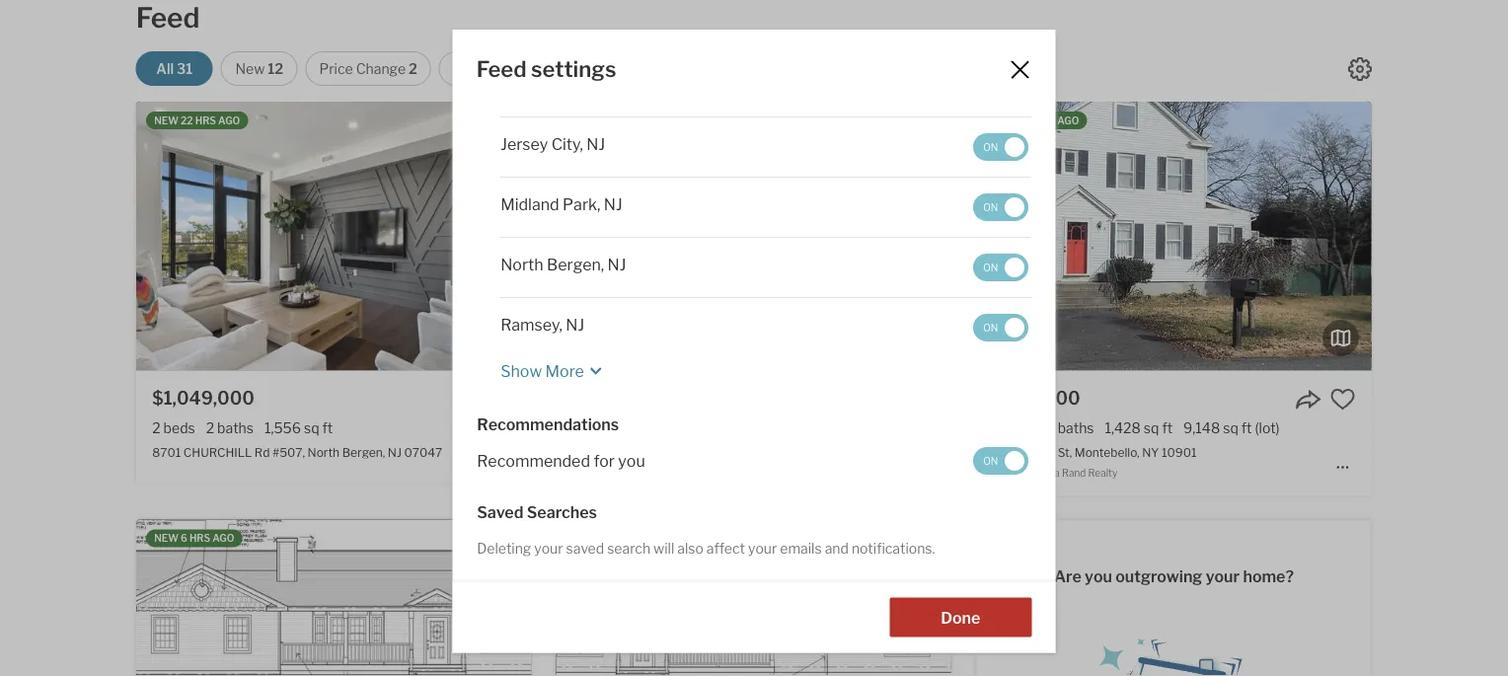 Task type: describe. For each thing, give the bounding box(es) containing it.
for
[[593, 451, 614, 470]]

31
[[177, 60, 193, 77]]

hanna for orchard
[[1030, 467, 1060, 479]]

price
[[319, 60, 353, 77]]

ny for montebello,
[[1142, 445, 1159, 460]]

ago for 1st photo of 30 orchard st, montebello, ny 10901
[[1057, 115, 1079, 126]]

affect
[[706, 540, 745, 557]]

home?
[[1243, 567, 1294, 586]]

willow
[[587, 445, 625, 460]]

0 horizontal spatial your
[[534, 540, 563, 557]]

2 inside price change option
[[409, 60, 417, 77]]

1 horizontal spatial your
[[748, 540, 777, 557]]

baths for 1,556
[[217, 420, 254, 437]]

2 photo of 8701 churchill rd #507, north bergen, nj 07047 image from the left
[[531, 102, 927, 370]]

2 baths for 1,556 sq ft
[[206, 420, 254, 437]]

new left 7
[[994, 115, 1019, 126]]

hrs for first photo of lot #1 pine grove rd, middletown, ny 10940 from the left
[[189, 532, 210, 544]]

beds for 3 beds
[[584, 420, 616, 437]]

search
[[607, 540, 650, 557]]

$549,900
[[992, 387, 1081, 409]]

1 photo of lot #3 pine grove rd, middletown, ny 10940 image from the left
[[557, 520, 952, 676]]

ft for 1,428 sq ft
[[1162, 420, 1173, 437]]

sq for 1,428
[[1144, 420, 1159, 437]]

saved
[[566, 540, 604, 557]]

days
[[1029, 115, 1055, 126]]

montebello,
[[1075, 445, 1140, 460]]

Insights radio
[[808, 51, 887, 86]]

ramsey,
[[500, 315, 562, 334]]

searches
[[526, 503, 597, 522]]

change for status
[[623, 60, 673, 77]]

an image of a house image
[[1076, 624, 1273, 676]]

New radio
[[221, 51, 298, 86]]

favorite button checkbox
[[1330, 386, 1356, 412]]

1 vertical spatial 3
[[572, 420, 581, 437]]

done
[[941, 609, 981, 628]]

22
[[181, 115, 193, 126]]

Open House radio
[[439, 51, 557, 86]]

Favorites radio
[[714, 51, 800, 86]]

2 photo of lot #1 pine grove rd, middletown, ny 10940 image from the left
[[531, 520, 927, 676]]

status change
[[579, 60, 673, 77]]

12 willow dr, suffern, ny 10901 howard hanna rand realty
[[572, 445, 746, 479]]

sq for 9,148
[[1223, 420, 1239, 437]]

midland
[[500, 194, 559, 213]]

status
[[579, 60, 620, 77]]

Status Change radio
[[565, 51, 706, 86]]

Price Change radio
[[306, 51, 431, 86]]

rand for suffern,
[[642, 467, 666, 479]]

saved searches
[[477, 503, 597, 522]]

churchill
[[183, 445, 252, 460]]

realty for montebello,
[[1088, 467, 1118, 479]]

ft for 1,556 sq ft
[[322, 420, 333, 437]]

house
[[490, 60, 532, 77]]

0 horizontal spatial you
[[618, 451, 645, 470]]

1,556 sq ft
[[264, 420, 333, 437]]

1,556
[[264, 420, 301, 437]]

st,
[[1058, 445, 1072, 460]]

1 photo of lot #1 pine grove rd, middletown, ny 10940 image from the left
[[136, 520, 532, 676]]

orchard
[[1011, 445, 1055, 460]]

show more
[[500, 362, 584, 381]]

1 photo of 8701 churchill rd #507, north bergen, nj 07047 image from the left
[[136, 102, 532, 370]]

baths for 1,428
[[1058, 420, 1094, 437]]

ny for suffern,
[[691, 445, 708, 460]]

ago for first photo of lot #1 pine grove rd, middletown, ny 10940 from the left
[[212, 532, 234, 544]]

allendale, nj
[[500, 74, 594, 93]]

$1,049,000
[[152, 387, 255, 409]]

saved
[[477, 503, 523, 522]]

0 vertical spatial north
[[500, 254, 543, 274]]

ago for first photo of lot #3 pine grove rd, middletown, ny 10940 from left
[[633, 532, 655, 544]]

city,
[[551, 134, 583, 153]]

dr,
[[627, 445, 642, 460]]

are
[[1054, 567, 1082, 586]]

hanna for willow
[[610, 467, 640, 479]]

1 horizontal spatial you
[[1085, 567, 1113, 586]]

allendale,
[[500, 74, 572, 93]]

jersey
[[500, 134, 548, 153]]

recommendations
[[477, 415, 619, 434]]

recommended for you
[[477, 451, 645, 470]]

jersey city, nj
[[500, 134, 605, 153]]

suffern,
[[645, 445, 689, 460]]

1 vertical spatial north
[[308, 445, 340, 460]]

2 horizontal spatial your
[[1206, 567, 1240, 586]]



Task type: vqa. For each thing, say whether or not it's contained in the screenshot.
the all
yes



Task type: locate. For each thing, give the bounding box(es) containing it.
ny inside 30 orchard st, montebello, ny 10901 howard hanna rand realty
[[1142, 445, 1159, 460]]

ago left also
[[633, 532, 655, 544]]

new 6 hrs ago down "churchill"
[[154, 532, 234, 544]]

feed for feed settings
[[477, 56, 527, 82]]

park,
[[562, 194, 600, 213]]

baths up 'st,'
[[1058, 420, 1094, 437]]

3 up recommended for you
[[572, 420, 581, 437]]

2 2 baths from the left
[[1047, 420, 1094, 437]]

done button
[[890, 598, 1032, 637]]

Sold radio
[[895, 51, 972, 86]]

0 horizontal spatial baths
[[217, 420, 254, 437]]

your right affect
[[748, 540, 777, 557]]

new 6 hrs ago down searches
[[574, 532, 655, 544]]

sq up 8701 churchill rd #507, north bergen, nj 07047
[[304, 420, 319, 437]]

1 10901 from the left
[[711, 445, 746, 460]]

1 horizontal spatial ft
[[1162, 420, 1173, 437]]

0 horizontal spatial 6
[[181, 532, 187, 544]]

1 photo of 12 willow dr, suffern, ny 10901 image from the left
[[557, 102, 952, 370]]

show more link
[[500, 353, 608, 383]]

0 horizontal spatial new 6 hrs ago
[[154, 532, 234, 544]]

0 horizontal spatial howard
[[572, 467, 608, 479]]

option group containing all
[[136, 51, 972, 86]]

photo of 12 willow dr, suffern, ny 10901 image
[[557, 102, 952, 370], [951, 102, 1347, 370]]

3 inside the open house radio
[[534, 60, 544, 77]]

new
[[154, 115, 179, 126], [994, 115, 1019, 126], [154, 532, 179, 544], [574, 532, 599, 544]]

north
[[500, 254, 543, 274], [308, 445, 340, 460]]

1 horizontal spatial rand
[[1062, 467, 1086, 479]]

0 horizontal spatial ft
[[322, 420, 333, 437]]

open house 3
[[452, 60, 544, 77]]

and
[[824, 540, 848, 557]]

1 6 from the left
[[181, 532, 187, 544]]

1 hanna from the left
[[610, 467, 640, 479]]

1 sq from the left
[[304, 420, 319, 437]]

emails
[[780, 540, 821, 557]]

30
[[992, 445, 1008, 460]]

show
[[500, 362, 542, 381]]

2 up orchard
[[1047, 420, 1055, 437]]

0 horizontal spatial 3
[[534, 60, 544, 77]]

07047
[[404, 445, 443, 460]]

6 down 8701
[[181, 532, 187, 544]]

favorite button image
[[1330, 386, 1356, 412]]

2 change from the left
[[623, 60, 673, 77]]

9,148
[[1184, 420, 1220, 437]]

ramsey, nj
[[500, 315, 584, 334]]

ny
[[691, 445, 708, 460], [1142, 445, 1159, 460]]

north bergen, nj
[[500, 254, 626, 274]]

howard inside 12 willow dr, suffern, ny 10901 howard hanna rand realty
[[572, 467, 608, 479]]

0 horizontal spatial beds
[[163, 420, 195, 437]]

outgrowing
[[1116, 567, 1203, 586]]

30 orchard st, montebello, ny 10901 howard hanna rand realty
[[992, 445, 1197, 479]]

1 baths from the left
[[217, 420, 254, 437]]

2 6 from the left
[[601, 532, 607, 544]]

hrs down "churchill"
[[189, 532, 210, 544]]

2 10901 from the left
[[1162, 445, 1197, 460]]

settings
[[531, 56, 617, 82]]

change right status
[[623, 60, 673, 77]]

1 vertical spatial you
[[1085, 567, 1113, 586]]

6 for first photo of lot #1 pine grove rd, middletown, ny 10940 from the left
[[181, 532, 187, 544]]

1 horizontal spatial sq
[[1144, 420, 1159, 437]]

1 horizontal spatial 12
[[572, 445, 585, 460]]

2 hanna from the left
[[1030, 467, 1060, 479]]

howard for willow
[[572, 467, 608, 479]]

north down midland
[[500, 254, 543, 274]]

2 ny from the left
[[1142, 445, 1159, 460]]

0 vertical spatial you
[[618, 451, 645, 470]]

1 realty from the left
[[668, 467, 698, 479]]

new down searches
[[574, 532, 599, 544]]

new 12
[[235, 60, 283, 77]]

your left saved on the bottom left of the page
[[534, 540, 563, 557]]

howard down willow
[[572, 467, 608, 479]]

hrs for first photo of lot #3 pine grove rd, middletown, ny 10940 from left
[[610, 532, 630, 544]]

(lot)
[[1255, 420, 1280, 437]]

1 horizontal spatial feed
[[477, 56, 527, 82]]

0 horizontal spatial ny
[[691, 445, 708, 460]]

all 31
[[156, 60, 193, 77]]

you
[[618, 451, 645, 470], [1085, 567, 1113, 586]]

rand inside 12 willow dr, suffern, ny 10901 howard hanna rand realty
[[642, 467, 666, 479]]

midland park, nj
[[500, 194, 622, 213]]

howard for orchard
[[992, 467, 1028, 479]]

3 ft from the left
[[1242, 420, 1252, 437]]

2 ft from the left
[[1162, 420, 1173, 437]]

change right the "price"
[[356, 60, 406, 77]]

change inside option
[[356, 60, 406, 77]]

0 horizontal spatial feed
[[136, 1, 200, 35]]

1 horizontal spatial change
[[623, 60, 673, 77]]

2 baths up "churchill"
[[206, 420, 254, 437]]

1 horizontal spatial howard
[[992, 467, 1028, 479]]

2 left the open
[[409, 60, 417, 77]]

bergen,
[[546, 254, 604, 274], [342, 445, 385, 460]]

new
[[235, 60, 265, 77]]

1 change from the left
[[356, 60, 406, 77]]

0 vertical spatial feed
[[136, 1, 200, 35]]

12 right new at the left top of page
[[268, 60, 283, 77]]

beds for 2 beds
[[163, 420, 195, 437]]

3
[[534, 60, 544, 77], [572, 420, 581, 437]]

10901 inside 12 willow dr, suffern, ny 10901 howard hanna rand realty
[[711, 445, 746, 460]]

12 inside 12 willow dr, suffern, ny 10901 howard hanna rand realty
[[572, 445, 585, 460]]

rand down 'st,'
[[1062, 467, 1086, 479]]

1 horizontal spatial 10901
[[1162, 445, 1197, 460]]

sq right 9,148
[[1223, 420, 1239, 437]]

1 horizontal spatial hanna
[[1030, 467, 1060, 479]]

#507,
[[272, 445, 305, 460]]

ago down "churchill"
[[212, 532, 234, 544]]

feed settings
[[477, 56, 617, 82]]

0 vertical spatial bergen,
[[546, 254, 604, 274]]

12 left for on the bottom of the page
[[572, 445, 585, 460]]

you right are
[[1085, 567, 1113, 586]]

realty inside 12 willow dr, suffern, ny 10901 howard hanna rand realty
[[668, 467, 698, 479]]

1 horizontal spatial baths
[[1058, 420, 1094, 437]]

10901 down 9,148
[[1162, 445, 1197, 460]]

photo of lot #3 pine grove rd, middletown, ny 10940 image
[[557, 520, 952, 676], [951, 520, 1347, 676]]

more
[[545, 362, 584, 381]]

10901 for suffern,
[[711, 445, 746, 460]]

0 horizontal spatial realty
[[668, 467, 698, 479]]

deleting your saved search will also affect your emails and notifications.
[[477, 540, 935, 557]]

2 beds from the left
[[584, 420, 616, 437]]

6
[[181, 532, 187, 544], [601, 532, 607, 544]]

feed for feed
[[136, 1, 200, 35]]

realty for suffern,
[[668, 467, 698, 479]]

new 22 hrs ago
[[154, 115, 240, 126]]

1 ft from the left
[[322, 420, 333, 437]]

change inside option
[[623, 60, 673, 77]]

ft left (lot) on the bottom right of page
[[1242, 420, 1252, 437]]

photo of 8701 churchill rd #507, north bergen, nj 07047 image
[[136, 102, 532, 370], [531, 102, 927, 370]]

sq right 1,428
[[1144, 420, 1159, 437]]

2 up "churchill"
[[206, 420, 214, 437]]

2 realty from the left
[[1088, 467, 1118, 479]]

ny right "suffern,"
[[691, 445, 708, 460]]

1 horizontal spatial 2 baths
[[1047, 420, 1094, 437]]

1 vertical spatial 12
[[572, 445, 585, 460]]

2 beds
[[152, 420, 195, 437]]

2
[[409, 60, 417, 77], [152, 420, 161, 437], [206, 420, 214, 437], [1047, 420, 1055, 437]]

1,428 sq ft
[[1105, 420, 1173, 437]]

ago
[[218, 115, 240, 126], [1057, 115, 1079, 126], [212, 532, 234, 544], [633, 532, 655, 544]]

realty inside 30 orchard st, montebello, ny 10901 howard hanna rand realty
[[1088, 467, 1118, 479]]

your left home?
[[1206, 567, 1240, 586]]

2 sq from the left
[[1144, 420, 1159, 437]]

2 baths from the left
[[1058, 420, 1094, 437]]

open
[[452, 60, 487, 77]]

ft for 9,148 sq ft (lot)
[[1242, 420, 1252, 437]]

1 horizontal spatial bergen,
[[546, 254, 604, 274]]

10901 for montebello,
[[1162, 445, 1197, 460]]

nj
[[575, 74, 594, 93], [586, 134, 605, 153], [604, 194, 622, 213], [607, 254, 626, 274], [566, 315, 584, 334], [388, 445, 402, 460]]

new 6 hrs ago
[[154, 532, 234, 544], [574, 532, 655, 544]]

rand for montebello,
[[1062, 467, 1086, 479]]

10901
[[711, 445, 746, 460], [1162, 445, 1197, 460]]

rand down "suffern,"
[[642, 467, 666, 479]]

0 horizontal spatial sq
[[304, 420, 319, 437]]

1 horizontal spatial ny
[[1142, 445, 1159, 460]]

beds up 8701
[[163, 420, 195, 437]]

3 beds
[[572, 420, 616, 437]]

you right for on the bottom of the page
[[618, 451, 645, 470]]

1 ny from the left
[[691, 445, 708, 460]]

2 baths
[[206, 420, 254, 437], [1047, 420, 1094, 437]]

ny inside 12 willow dr, suffern, ny 10901 howard hanna rand realty
[[691, 445, 708, 460]]

will
[[653, 540, 674, 557]]

hrs right the 22
[[195, 115, 216, 126]]

realty down "suffern,"
[[668, 467, 698, 479]]

bergen, left "07047"
[[342, 445, 385, 460]]

bergen, down park,
[[546, 254, 604, 274]]

2 baths up 'st,'
[[1047, 420, 1094, 437]]

0 vertical spatial 12
[[268, 60, 283, 77]]

howard
[[572, 467, 608, 479], [992, 467, 1028, 479]]

8701
[[152, 445, 181, 460]]

1 photo of 30 orchard st, montebello, ny 10901 image from the left
[[977, 102, 1372, 370]]

1 2 baths from the left
[[206, 420, 254, 437]]

0 vertical spatial 3
[[534, 60, 544, 77]]

2 rand from the left
[[1062, 467, 1086, 479]]

ago right the 22
[[218, 115, 240, 126]]

9,148 sq ft (lot)
[[1184, 420, 1280, 437]]

realty down montebello,
[[1088, 467, 1118, 479]]

1 beds from the left
[[163, 420, 195, 437]]

1 horizontal spatial beds
[[584, 420, 616, 437]]

1 horizontal spatial 3
[[572, 420, 581, 437]]

12 inside new radio
[[268, 60, 283, 77]]

your
[[534, 540, 563, 557], [748, 540, 777, 557], [1206, 567, 1240, 586]]

howard inside 30 orchard st, montebello, ny 10901 howard hanna rand realty
[[992, 467, 1028, 479]]

ft
[[322, 420, 333, 437], [1162, 420, 1173, 437], [1242, 420, 1252, 437]]

ft left 9,148
[[1162, 420, 1173, 437]]

6 left will
[[601, 532, 607, 544]]

sq
[[304, 420, 319, 437], [1144, 420, 1159, 437], [1223, 420, 1239, 437]]

price change 2
[[319, 60, 417, 77]]

baths
[[217, 420, 254, 437], [1058, 420, 1094, 437]]

1 horizontal spatial 6
[[601, 532, 607, 544]]

new 7 days ago
[[994, 115, 1079, 126]]

all
[[156, 60, 174, 77]]

3 sq from the left
[[1223, 420, 1239, 437]]

1 horizontal spatial realty
[[1088, 467, 1118, 479]]

hanna down dr,
[[610, 467, 640, 479]]

option group
[[136, 51, 972, 86]]

2 horizontal spatial sq
[[1223, 420, 1239, 437]]

0 horizontal spatial 10901
[[711, 445, 746, 460]]

are you outgrowing your home?
[[1054, 567, 1294, 586]]

2 photo of 30 orchard st, montebello, ny 10901 image from the left
[[1371, 102, 1508, 370]]

0 horizontal spatial rand
[[642, 467, 666, 479]]

2 up 8701
[[152, 420, 161, 437]]

1 new 6 hrs ago from the left
[[154, 532, 234, 544]]

2 baths for 1,428 sq ft
[[1047, 420, 1094, 437]]

10901 right "suffern,"
[[711, 445, 746, 460]]

2 horizontal spatial ft
[[1242, 420, 1252, 437]]

hrs
[[195, 115, 216, 126], [189, 532, 210, 544], [610, 532, 630, 544]]

recommended
[[477, 451, 590, 470]]

1 horizontal spatial new 6 hrs ago
[[574, 532, 655, 544]]

1 howard from the left
[[572, 467, 608, 479]]

All radio
[[136, 51, 213, 86]]

1 rand from the left
[[642, 467, 666, 479]]

baths up "churchill"
[[217, 420, 254, 437]]

also
[[677, 540, 703, 557]]

photo of lot #1 pine grove rd, middletown, ny 10940 image
[[136, 520, 532, 676], [531, 520, 927, 676]]

photo of 30 orchard st, montebello, ny 10901 image
[[977, 102, 1372, 370], [1371, 102, 1508, 370]]

realty
[[668, 467, 698, 479], [1088, 467, 1118, 479]]

0 horizontal spatial bergen,
[[342, 445, 385, 460]]

12
[[268, 60, 283, 77], [572, 445, 585, 460]]

0 horizontal spatial north
[[308, 445, 340, 460]]

2 howard from the left
[[992, 467, 1028, 479]]

new down 8701
[[154, 532, 179, 544]]

change
[[356, 60, 406, 77], [623, 60, 673, 77]]

howard down 30
[[992, 467, 1028, 479]]

hrs for 1st photo of 8701 churchill rd #507, north bergen, nj 07047 from the left
[[195, 115, 216, 126]]

new left the 22
[[154, 115, 179, 126]]

2 photo of lot #3 pine grove rd, middletown, ny 10940 image from the left
[[951, 520, 1347, 676]]

hanna down orchard
[[1030, 467, 1060, 479]]

0 horizontal spatial change
[[356, 60, 406, 77]]

1 vertical spatial feed
[[477, 56, 527, 82]]

ago right the days
[[1057, 115, 1079, 126]]

2 photo of 12 willow dr, suffern, ny 10901 image from the left
[[951, 102, 1347, 370]]

hanna inside 12 willow dr, suffern, ny 10901 howard hanna rand realty
[[610, 467, 640, 479]]

ny down the 1,428 sq ft
[[1142, 445, 1159, 460]]

1 vertical spatial bergen,
[[342, 445, 385, 460]]

0 horizontal spatial 12
[[268, 60, 283, 77]]

sq for 1,556
[[304, 420, 319, 437]]

beds
[[163, 420, 195, 437], [584, 420, 616, 437]]

6 for first photo of lot #3 pine grove rd, middletown, ny 10940 from left
[[601, 532, 607, 544]]

deleting
[[477, 540, 531, 557]]

rand inside 30 orchard st, montebello, ny 10901 howard hanna rand realty
[[1062, 467, 1086, 479]]

rd
[[255, 445, 270, 460]]

north down 1,556 sq ft
[[308, 445, 340, 460]]

ft up 8701 churchill rd #507, north bergen, nj 07047
[[322, 420, 333, 437]]

1 horizontal spatial north
[[500, 254, 543, 274]]

change for price
[[356, 60, 406, 77]]

2 new 6 hrs ago from the left
[[574, 532, 655, 544]]

notifications.
[[851, 540, 935, 557]]

7
[[1021, 115, 1027, 126]]

0 horizontal spatial hanna
[[610, 467, 640, 479]]

hrs right saved on the bottom left of the page
[[610, 532, 630, 544]]

3 right 'house'
[[534, 60, 544, 77]]

hanna inside 30 orchard st, montebello, ny 10901 howard hanna rand realty
[[1030, 467, 1060, 479]]

beds up willow
[[584, 420, 616, 437]]

1,428
[[1105, 420, 1141, 437]]

0 horizontal spatial 2 baths
[[206, 420, 254, 437]]

8701 churchill rd #507, north bergen, nj 07047
[[152, 445, 443, 460]]

rand
[[642, 467, 666, 479], [1062, 467, 1086, 479]]

10901 inside 30 orchard st, montebello, ny 10901 howard hanna rand realty
[[1162, 445, 1197, 460]]



